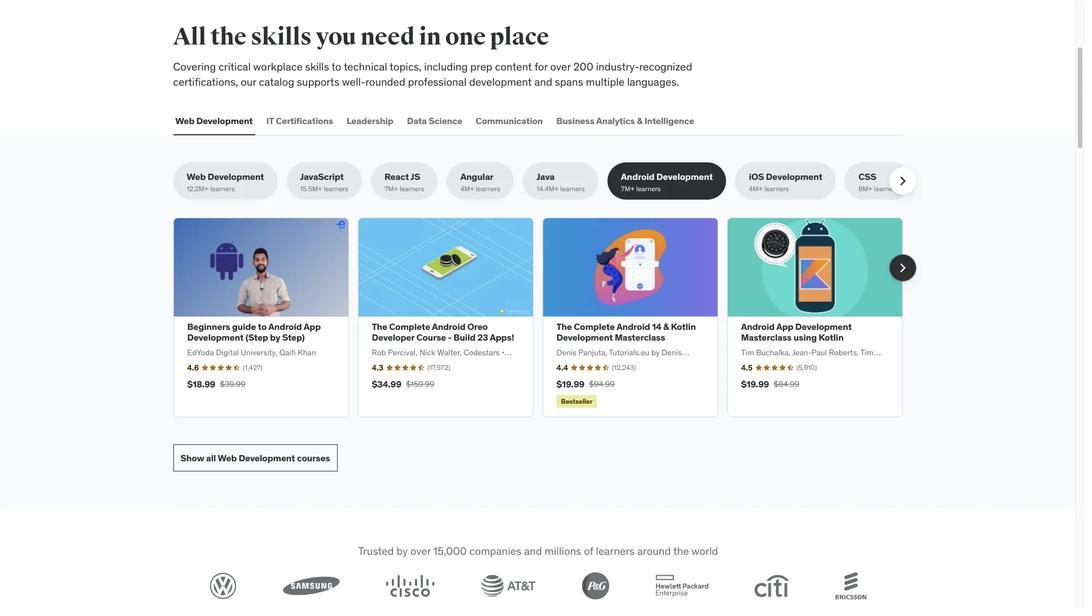 Task type: vqa. For each thing, say whether or not it's contained in the screenshot.


Task type: describe. For each thing, give the bounding box(es) containing it.
in
[[419, 23, 441, 51]]

citi logo image
[[754, 575, 789, 598]]

next image for 'topic filters' element
[[894, 172, 912, 190]]

data science
[[407, 115, 462, 126]]

ios
[[749, 171, 764, 182]]

you
[[316, 23, 356, 51]]

app inside beginners guide to android app development (step by step)
[[304, 321, 321, 333]]

languages.
[[627, 75, 679, 88]]

development inside web development 12.2m+ learners
[[208, 171, 264, 182]]

& inside button
[[637, 115, 643, 126]]

beginners guide to android app development (step by step) link
[[187, 321, 321, 343]]

-
[[448, 332, 452, 343]]

covering
[[173, 60, 216, 73]]

development inside the complete android 14 & kotlin development masterclass
[[556, 332, 613, 343]]

development inside beginners guide to android app development (step by step)
[[187, 332, 244, 343]]

data
[[407, 115, 427, 126]]

place
[[490, 23, 549, 51]]

0 horizontal spatial the
[[210, 23, 246, 51]]

java 14.4m+ learners
[[537, 171, 585, 193]]

our
[[241, 75, 256, 88]]

14.4m+
[[537, 185, 559, 193]]

critical
[[219, 60, 251, 73]]

angular
[[460, 171, 493, 182]]

trusted
[[358, 545, 394, 558]]

course
[[416, 332, 446, 343]]

certifications
[[276, 115, 333, 126]]

communication
[[476, 115, 543, 126]]

react
[[384, 171, 409, 182]]

all the skills you need in one place
[[173, 23, 549, 51]]

cisco logo image
[[386, 575, 435, 598]]

covering critical workplace skills to technical topics, including prep content for over 200 industry-recognized certifications, our catalog supports well-rounded professional development and spans multiple languages.
[[173, 60, 692, 88]]

att&t logo image
[[481, 575, 536, 598]]

data science button
[[405, 107, 464, 134]]

android development 7m+ learners
[[621, 171, 713, 193]]

app inside "android app development masterclass using kotlin"
[[776, 321, 793, 333]]

web development 12.2m+ learners
[[187, 171, 264, 193]]

& inside the complete android 14 & kotlin development masterclass
[[663, 321, 669, 333]]

css
[[858, 171, 876, 182]]

samsung logo image
[[282, 577, 339, 596]]

business analytics & intelligence button
[[554, 107, 696, 134]]

developer
[[372, 332, 414, 343]]

courses
[[297, 453, 330, 464]]

show all web development courses link
[[173, 445, 337, 472]]

procter & gamble logo image
[[582, 573, 609, 600]]

analytics
[[596, 115, 635, 126]]

supports
[[297, 75, 339, 88]]

of
[[584, 545, 593, 558]]

prep
[[470, 60, 492, 73]]

javascript 15.5m+ learners
[[300, 171, 348, 193]]

communication button
[[473, 107, 545, 134]]

catalog
[[259, 75, 294, 88]]

volkswagen logo image
[[209, 573, 236, 600]]

learners inside javascript 15.5m+ learners
[[324, 185, 348, 193]]

android inside beginners guide to android app development (step by step)
[[268, 321, 302, 333]]

7m+ for android development
[[621, 185, 635, 193]]

9m+
[[858, 185, 872, 193]]

4m+ inside "angular 4m+ learners"
[[460, 185, 474, 193]]

ericsson logo image
[[835, 573, 866, 600]]

beginners
[[187, 321, 230, 333]]

topics,
[[390, 60, 421, 73]]

for
[[535, 60, 548, 73]]

complete for development
[[574, 321, 615, 333]]

1 vertical spatial and
[[524, 545, 542, 558]]

learners inside css 9m+ learners
[[874, 185, 899, 193]]

development
[[469, 75, 532, 88]]

the complete android 14 & kotlin development masterclass
[[556, 321, 696, 343]]

leadership button
[[344, 107, 396, 134]]

the complete android oreo developer course - build 23 apps!
[[372, 321, 514, 343]]

14
[[652, 321, 661, 333]]

learners inside react js 7m+ learners
[[400, 185, 424, 193]]

android app development masterclass using kotlin link
[[741, 321, 852, 343]]

well-
[[342, 75, 365, 88]]

kotlin for using
[[819, 332, 844, 343]]

using
[[794, 332, 817, 343]]

the for the complete android oreo developer course - build 23 apps!
[[372, 321, 387, 333]]

it certifications
[[266, 115, 333, 126]]

multiple
[[586, 75, 625, 88]]

masterclass inside "android app development masterclass using kotlin"
[[741, 332, 792, 343]]

guide
[[232, 321, 256, 333]]

one
[[445, 23, 486, 51]]

learners inside java 14.4m+ learners
[[560, 185, 585, 193]]

the complete android oreo developer course - build 23 apps! link
[[372, 321, 514, 343]]

masterclass inside the complete android 14 & kotlin development masterclass
[[615, 332, 665, 343]]

(step
[[245, 332, 268, 343]]

css 9m+ learners
[[858, 171, 899, 193]]

android app development masterclass using kotlin
[[741, 321, 852, 343]]

complete for -
[[389, 321, 430, 333]]

intelligence
[[644, 115, 694, 126]]

it
[[266, 115, 274, 126]]



Task type: locate. For each thing, give the bounding box(es) containing it.
7m+ inside react js 7m+ learners
[[384, 185, 398, 193]]

java
[[537, 171, 555, 182]]

development
[[196, 115, 253, 126], [208, 171, 264, 182], [656, 171, 713, 182], [766, 171, 822, 182], [795, 321, 852, 333], [187, 332, 244, 343], [556, 332, 613, 343], [239, 453, 295, 464]]

2 7m+ from the left
[[621, 185, 635, 193]]

1 horizontal spatial the
[[556, 321, 572, 333]]

1 horizontal spatial complete
[[574, 321, 615, 333]]

1 horizontal spatial to
[[332, 60, 341, 73]]

1 vertical spatial web
[[187, 171, 206, 182]]

web inside web development 12.2m+ learners
[[187, 171, 206, 182]]

millions
[[544, 545, 581, 558]]

1 vertical spatial to
[[258, 321, 267, 333]]

2 masterclass from the left
[[741, 332, 792, 343]]

android inside "android app development masterclass using kotlin"
[[741, 321, 775, 333]]

angular 4m+ learners
[[460, 171, 500, 193]]

ios development 4m+ learners
[[749, 171, 822, 193]]

and left millions
[[524, 545, 542, 558]]

7m+ inside android development 7m+ learners
[[621, 185, 635, 193]]

4m+ inside ios development 4m+ learners
[[749, 185, 763, 193]]

science
[[429, 115, 462, 126]]

leadership
[[347, 115, 393, 126]]

by
[[270, 332, 280, 343], [396, 545, 407, 558]]

show all web development courses
[[180, 453, 330, 464]]

2 app from the left
[[776, 321, 793, 333]]

& right analytics
[[637, 115, 643, 126]]

0 horizontal spatial by
[[270, 332, 280, 343]]

skills
[[251, 23, 312, 51], [305, 60, 329, 73]]

200
[[573, 60, 593, 73]]

web development
[[175, 115, 253, 126]]

and down for on the top
[[534, 75, 552, 88]]

the inside the complete android oreo developer course - build 23 apps!
[[372, 321, 387, 333]]

next image for carousel element
[[894, 259, 912, 277]]

android inside the complete android oreo developer course - build 23 apps!
[[432, 321, 465, 333]]

0 horizontal spatial the
[[372, 321, 387, 333]]

0 horizontal spatial over
[[410, 545, 431, 558]]

development inside ios development 4m+ learners
[[766, 171, 822, 182]]

certifications,
[[173, 75, 238, 88]]

skills up supports
[[305, 60, 329, 73]]

kotlin right 14
[[671, 321, 696, 333]]

the
[[372, 321, 387, 333], [556, 321, 572, 333]]

web inside button
[[175, 115, 194, 126]]

development inside button
[[196, 115, 253, 126]]

1 vertical spatial the
[[673, 545, 689, 558]]

0 vertical spatial over
[[550, 60, 571, 73]]

recognized
[[639, 60, 692, 73]]

0 vertical spatial &
[[637, 115, 643, 126]]

android inside the complete android 14 & kotlin development masterclass
[[617, 321, 650, 333]]

including
[[424, 60, 468, 73]]

to inside the covering critical workplace skills to technical topics, including prep content for over 200 industry-recognized certifications, our catalog supports well-rounded professional development and spans multiple languages.
[[332, 60, 341, 73]]

react js 7m+ learners
[[384, 171, 424, 193]]

1 horizontal spatial kotlin
[[819, 332, 844, 343]]

7m+
[[384, 185, 398, 193], [621, 185, 635, 193]]

by inside beginners guide to android app development (step by step)
[[270, 332, 280, 343]]

1 vertical spatial skills
[[305, 60, 329, 73]]

kotlin right "using"
[[819, 332, 844, 343]]

step)
[[282, 332, 305, 343]]

the left "world"
[[673, 545, 689, 558]]

skills up workplace
[[251, 23, 312, 51]]

1 vertical spatial over
[[410, 545, 431, 558]]

content
[[495, 60, 532, 73]]

the up critical
[[210, 23, 246, 51]]

app right "(step" at the left
[[304, 321, 321, 333]]

spans
[[555, 75, 583, 88]]

0 vertical spatial next image
[[894, 172, 912, 190]]

technical
[[344, 60, 387, 73]]

complete inside the complete android 14 & kotlin development masterclass
[[574, 321, 615, 333]]

all
[[206, 453, 216, 464]]

learners inside web development 12.2m+ learners
[[210, 185, 235, 193]]

kotlin inside "android app development masterclass using kotlin"
[[819, 332, 844, 343]]

to right guide
[[258, 321, 267, 333]]

23
[[477, 332, 488, 343]]

trusted by over 15,000 companies and millions of learners around the world
[[358, 545, 718, 558]]

and inside the covering critical workplace skills to technical topics, including prep content for over 200 industry-recognized certifications, our catalog supports well-rounded professional development and spans multiple languages.
[[534, 75, 552, 88]]

0 vertical spatial the
[[210, 23, 246, 51]]

&
[[637, 115, 643, 126], [663, 321, 669, 333]]

learners inside "angular 4m+ learners"
[[476, 185, 500, 193]]

next image inside 'topic filters' element
[[894, 172, 912, 190]]

2 vertical spatial web
[[218, 453, 237, 464]]

js
[[410, 171, 420, 182]]

2 4m+ from the left
[[749, 185, 763, 193]]

the inside the complete android 14 & kotlin development masterclass
[[556, 321, 572, 333]]

kotlin inside the complete android 14 & kotlin development masterclass
[[671, 321, 696, 333]]

professional
[[408, 75, 467, 88]]

web
[[175, 115, 194, 126], [187, 171, 206, 182], [218, 453, 237, 464]]

learners inside android development 7m+ learners
[[636, 185, 661, 193]]

2 the from the left
[[556, 321, 572, 333]]

beginners guide to android app development (step by step)
[[187, 321, 321, 343]]

web up 12.2m+
[[187, 171, 206, 182]]

web for web development 12.2m+ learners
[[187, 171, 206, 182]]

1 vertical spatial next image
[[894, 259, 912, 277]]

business analytics & intelligence
[[556, 115, 694, 126]]

over up spans
[[550, 60, 571, 73]]

12.2m+
[[187, 185, 209, 193]]

to inside beginners guide to android app development (step by step)
[[258, 321, 267, 333]]

complete inside the complete android oreo developer course - build 23 apps!
[[389, 321, 430, 333]]

0 vertical spatial to
[[332, 60, 341, 73]]

it certifications button
[[264, 107, 335, 134]]

1 horizontal spatial 7m+
[[621, 185, 635, 193]]

over inside the covering critical workplace skills to technical topics, including prep content for over 200 industry-recognized certifications, our catalog supports well-rounded professional development and spans multiple languages.
[[550, 60, 571, 73]]

companies
[[469, 545, 521, 558]]

1 masterclass from the left
[[615, 332, 665, 343]]

web for web development
[[175, 115, 194, 126]]

0 horizontal spatial 7m+
[[384, 185, 398, 193]]

apps!
[[490, 332, 514, 343]]

1 7m+ from the left
[[384, 185, 398, 193]]

0 vertical spatial by
[[270, 332, 280, 343]]

0 horizontal spatial kotlin
[[671, 321, 696, 333]]

2 next image from the top
[[894, 259, 912, 277]]

1 4m+ from the left
[[460, 185, 474, 193]]

4m+ down angular
[[460, 185, 474, 193]]

1 horizontal spatial masterclass
[[741, 332, 792, 343]]

javascript
[[300, 171, 344, 182]]

web development button
[[173, 107, 255, 134]]

0 horizontal spatial masterclass
[[615, 332, 665, 343]]

all
[[173, 23, 206, 51]]

complete
[[389, 321, 430, 333], [574, 321, 615, 333]]

app left "using"
[[776, 321, 793, 333]]

& right 14
[[663, 321, 669, 333]]

1 complete from the left
[[389, 321, 430, 333]]

by left step) at the left bottom of page
[[270, 332, 280, 343]]

android inside android development 7m+ learners
[[621, 171, 655, 182]]

world
[[691, 545, 718, 558]]

1 horizontal spatial 4m+
[[749, 185, 763, 193]]

learners inside ios development 4m+ learners
[[764, 185, 789, 193]]

0 horizontal spatial to
[[258, 321, 267, 333]]

15,000
[[433, 545, 466, 558]]

build
[[453, 332, 475, 343]]

android
[[621, 171, 655, 182], [268, 321, 302, 333], [432, 321, 465, 333], [617, 321, 650, 333], [741, 321, 775, 333]]

development inside android development 7m+ learners
[[656, 171, 713, 182]]

1 horizontal spatial over
[[550, 60, 571, 73]]

business
[[556, 115, 594, 126]]

1 the from the left
[[372, 321, 387, 333]]

1 horizontal spatial the
[[673, 545, 689, 558]]

to up supports
[[332, 60, 341, 73]]

web right all
[[218, 453, 237, 464]]

skills inside the covering critical workplace skills to technical topics, including prep content for over 200 industry-recognized certifications, our catalog supports well-rounded professional development and spans multiple languages.
[[305, 60, 329, 73]]

rounded
[[365, 75, 405, 88]]

over left the 15,000
[[410, 545, 431, 558]]

0 vertical spatial web
[[175, 115, 194, 126]]

15.5m+
[[300, 185, 322, 193]]

oreo
[[467, 321, 488, 333]]

and
[[534, 75, 552, 88], [524, 545, 542, 558]]

topic filters element
[[173, 163, 916, 200]]

7m+ for react js
[[384, 185, 398, 193]]

1 vertical spatial &
[[663, 321, 669, 333]]

the complete android 14 & kotlin development masterclass link
[[556, 321, 696, 343]]

learners
[[210, 185, 235, 193], [324, 185, 348, 193], [400, 185, 424, 193], [476, 185, 500, 193], [560, 185, 585, 193], [636, 185, 661, 193], [764, 185, 789, 193], [874, 185, 899, 193], [596, 545, 634, 558]]

0 vertical spatial and
[[534, 75, 552, 88]]

4m+ down "ios"
[[749, 185, 763, 193]]

web down "certifications,"
[[175, 115, 194, 126]]

by right trusted
[[396, 545, 407, 558]]

1 app from the left
[[304, 321, 321, 333]]

show
[[180, 453, 204, 464]]

kotlin for &
[[671, 321, 696, 333]]

carousel element
[[173, 218, 916, 418]]

next image
[[894, 172, 912, 190], [894, 259, 912, 277]]

1 vertical spatial by
[[396, 545, 407, 558]]

hewlett packard enterprise logo image
[[655, 575, 708, 598]]

2 complete from the left
[[574, 321, 615, 333]]

0 vertical spatial skills
[[251, 23, 312, 51]]

around
[[637, 545, 671, 558]]

the for the complete android 14 & kotlin development masterclass
[[556, 321, 572, 333]]

workplace
[[253, 60, 303, 73]]

development inside "android app development masterclass using kotlin"
[[795, 321, 852, 333]]

next image inside carousel element
[[894, 259, 912, 277]]

app
[[304, 321, 321, 333], [776, 321, 793, 333]]

1 horizontal spatial &
[[663, 321, 669, 333]]

1 horizontal spatial by
[[396, 545, 407, 558]]

kotlin
[[671, 321, 696, 333], [819, 332, 844, 343]]

0 horizontal spatial complete
[[389, 321, 430, 333]]

1 next image from the top
[[894, 172, 912, 190]]

0 horizontal spatial &
[[637, 115, 643, 126]]

0 horizontal spatial app
[[304, 321, 321, 333]]

need
[[360, 23, 415, 51]]

1 horizontal spatial app
[[776, 321, 793, 333]]

the
[[210, 23, 246, 51], [673, 545, 689, 558]]

industry-
[[596, 60, 639, 73]]

0 horizontal spatial 4m+
[[460, 185, 474, 193]]



